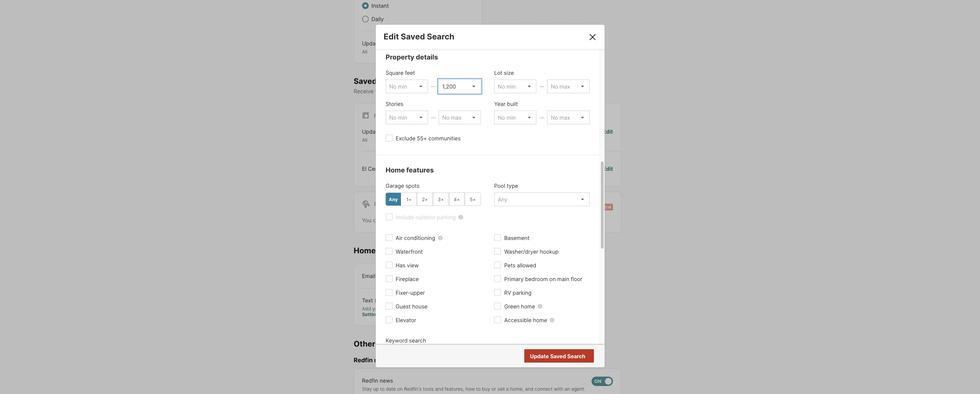 Task type: describe. For each thing, give the bounding box(es) containing it.
3+
[[438, 197, 444, 202]]

update saved search
[[530, 353, 586, 360]]

stories
[[386, 101, 403, 108]]

search inside dialog
[[409, 338, 426, 345]]

searching
[[458, 217, 483, 224]]

rv
[[504, 290, 511, 297]]

— for square feet
[[431, 84, 436, 89]]

primary bedroom on main floor
[[504, 276, 583, 283]]

outdoor
[[416, 214, 436, 221]]

emails
[[377, 340, 402, 349]]

communities
[[429, 135, 461, 142]]

2+ radio
[[417, 193, 433, 206]]

notifications
[[392, 88, 423, 95]]

saved inside button
[[550, 353, 566, 360]]

for rent
[[374, 201, 400, 208]]

saved inside 'saved searches receive timely notifications based on your preferred search filters.'
[[354, 76, 377, 86]]

hookup
[[540, 249, 559, 255]]

or
[[492, 387, 496, 392]]

on for searches
[[442, 88, 448, 95]]

year built
[[494, 101, 518, 108]]

property details
[[386, 53, 438, 61]]

with
[[554, 387, 564, 392]]

edit saved search element
[[384, 32, 580, 42]]

redfin's
[[404, 387, 422, 392]]

no results button
[[551, 350, 593, 364]]

test
[[387, 166, 398, 172]]

2 to from the left
[[476, 387, 481, 392]]

green home
[[504, 304, 535, 310]]

garage spots
[[386, 183, 420, 190]]

1 to from the left
[[380, 387, 385, 392]]

floor
[[571, 276, 583, 283]]

update inside button
[[530, 353, 549, 360]]

green
[[504, 304, 520, 310]]

based
[[425, 88, 440, 95]]

while
[[444, 217, 457, 224]]

3+ radio
[[433, 193, 449, 206]]

you
[[362, 217, 372, 224]]

edit saved search
[[384, 32, 455, 42]]

text (sms)
[[362, 297, 390, 304]]

size
[[504, 70, 514, 76]]

has
[[396, 263, 406, 269]]

search for update saved search
[[567, 353, 586, 360]]

waterfront
[[396, 249, 423, 255]]

accessible
[[504, 317, 532, 324]]

in
[[417, 306, 421, 312]]

keyword
[[386, 338, 408, 345]]

0 horizontal spatial parking
[[437, 214, 456, 221]]

main
[[557, 276, 569, 283]]

accessible home
[[504, 317, 547, 324]]

5+ radio
[[465, 193, 481, 206]]

no
[[559, 354, 566, 360]]

el
[[362, 166, 367, 172]]

property
[[386, 53, 414, 61]]

2 edit button from the top
[[603, 165, 613, 173]]

(sms)
[[375, 297, 390, 304]]

2 update types all from the top
[[362, 129, 396, 143]]

air conditioning
[[396, 235, 435, 242]]

exclude
[[396, 135, 416, 142]]

1 update types all from the top
[[362, 40, 396, 55]]

account settings link
[[362, 306, 442, 318]]

an
[[565, 387, 570, 392]]

el cerrito test 1
[[362, 166, 402, 172]]

pets allowed
[[504, 263, 536, 269]]

garage
[[386, 183, 404, 190]]

any
[[389, 197, 398, 202]]

text
[[362, 297, 373, 304]]

edit for second edit button from the top of the page
[[603, 166, 613, 172]]

pool type
[[494, 183, 518, 190]]

2+
[[422, 197, 428, 202]]

a
[[506, 387, 509, 392]]

include outdoor parking
[[396, 214, 456, 221]]

guest
[[396, 304, 411, 310]]

updates
[[374, 357, 398, 364]]

receive
[[354, 88, 374, 95]]

4+
[[454, 197, 460, 202]]

— for lot size
[[540, 84, 544, 89]]

1+
[[406, 197, 412, 202]]

edit for edit saved search
[[384, 32, 399, 42]]

stay
[[362, 387, 372, 392]]

elevator
[[396, 317, 416, 324]]

other emails
[[354, 340, 402, 349]]

tools
[[423, 387, 434, 392]]

year
[[494, 101, 506, 108]]

washer/dryer
[[504, 249, 538, 255]]



Task type: vqa. For each thing, say whether or not it's contained in the screenshot.
search to the left
yes



Task type: locate. For each thing, give the bounding box(es) containing it.
home right accessible
[[533, 317, 547, 324]]

no results
[[559, 354, 585, 360]]

1 vertical spatial on
[[550, 276, 556, 283]]

bedroom
[[525, 276, 548, 283]]

Instant radio
[[362, 2, 369, 9]]

1 horizontal spatial search
[[567, 353, 586, 360]]

1 vertical spatial for
[[374, 201, 385, 208]]

redfin for redfin news stay up to date on redfin's tools and features, how to buy or sell a home, and connect with an agent.
[[362, 378, 378, 384]]

home left tours
[[354, 246, 376, 256]]

create
[[384, 217, 400, 224]]

saved
[[401, 32, 425, 42], [354, 76, 377, 86], [401, 217, 417, 224], [550, 353, 566, 360]]

daily
[[372, 16, 384, 22]]

on inside edit saved search dialog
[[550, 276, 556, 283]]

search inside button
[[567, 353, 586, 360]]

up
[[373, 387, 379, 392]]

on inside redfin news stay up to date on redfin's tools and features, how to buy or sell a home, and connect with an agent.
[[397, 387, 403, 392]]

0 horizontal spatial search
[[427, 32, 455, 42]]

pool
[[494, 183, 505, 190]]

all up el
[[362, 137, 368, 143]]

exclude 55+ communities
[[396, 135, 461, 142]]

parking
[[437, 214, 456, 221], [513, 290, 532, 297]]

1 vertical spatial redfin
[[362, 378, 378, 384]]

searches inside 'saved searches receive timely notifications based on your preferred search filters.'
[[379, 76, 414, 86]]

1 horizontal spatial home
[[386, 166, 405, 174]]

home
[[521, 304, 535, 310], [533, 317, 547, 324]]

update types all
[[362, 40, 396, 55], [362, 129, 396, 143]]

searches down square on the left top of page
[[379, 76, 414, 86]]

redfin up "stay" at bottom
[[362, 378, 378, 384]]

for left sale
[[374, 113, 385, 119]]

home
[[386, 166, 405, 174], [354, 246, 376, 256]]

home tours
[[354, 246, 398, 256]]

home up the garage
[[386, 166, 405, 174]]

0 vertical spatial home
[[521, 304, 535, 310]]

0 horizontal spatial searches
[[379, 76, 414, 86]]

lot
[[494, 70, 503, 76]]

for
[[484, 217, 491, 224]]

1 horizontal spatial your
[[449, 88, 461, 95]]

update types all down for sale
[[362, 129, 396, 143]]

lot size
[[494, 70, 514, 76]]

agent.
[[572, 387, 586, 392]]

1 vertical spatial types
[[382, 129, 396, 135]]

redfin
[[354, 357, 373, 364], [362, 378, 378, 384]]

include
[[396, 214, 414, 221]]

tours
[[378, 246, 398, 256]]

0 vertical spatial for
[[374, 113, 385, 119]]

2 types from the top
[[382, 129, 396, 135]]

allowed
[[517, 263, 536, 269]]

option group inside edit saved search dialog
[[385, 193, 481, 206]]

search inside 'saved searches receive timely notifications based on your preferred search filters.'
[[487, 88, 504, 95]]

search
[[427, 32, 455, 42], [567, 353, 586, 360]]

1 edit button from the top
[[603, 128, 613, 143]]

0 vertical spatial your
[[449, 88, 461, 95]]

preferred
[[462, 88, 486, 95]]

buy
[[482, 387, 490, 392]]

other
[[354, 340, 375, 349]]

1 types from the top
[[382, 40, 396, 47]]

home for accessible home
[[533, 317, 547, 324]]

square feet
[[386, 70, 415, 76]]

number
[[399, 306, 416, 312]]

option group
[[385, 193, 481, 206]]

1 vertical spatial your
[[372, 306, 382, 312]]

redfin down other
[[354, 357, 373, 364]]

search up year
[[487, 88, 504, 95]]

search for edit saved search
[[427, 32, 455, 42]]

1 vertical spatial home
[[533, 317, 547, 324]]

and right home,
[[525, 387, 533, 392]]

2 vertical spatial update
[[530, 353, 549, 360]]

0 vertical spatial update
[[362, 40, 381, 47]]

1 vertical spatial search
[[567, 353, 586, 360]]

1 horizontal spatial to
[[476, 387, 481, 392]]

search up details
[[427, 32, 455, 42]]

1 vertical spatial edit button
[[603, 165, 613, 173]]

2 horizontal spatial on
[[550, 276, 556, 283]]

update down for sale
[[362, 129, 381, 135]]

1 vertical spatial all
[[362, 137, 368, 143]]

0 vertical spatial edit
[[384, 32, 399, 42]]

update types all down daily
[[362, 40, 396, 55]]

news
[[380, 378, 393, 384]]

update left no on the right of the page
[[530, 353, 549, 360]]

your up settings
[[372, 306, 382, 312]]

sale
[[386, 113, 400, 119]]

edit inside dialog
[[384, 32, 399, 42]]

0 horizontal spatial to
[[380, 387, 385, 392]]

to left buy on the bottom of the page
[[476, 387, 481, 392]]

edit for 2nd edit button from the bottom
[[603, 129, 613, 135]]

1 and from the left
[[435, 387, 444, 392]]

your left preferred at the left
[[449, 88, 461, 95]]

1 horizontal spatial and
[[525, 387, 533, 392]]

your inside 'saved searches receive timely notifications based on your preferred search filters.'
[[449, 88, 461, 95]]

1 vertical spatial home
[[354, 246, 376, 256]]

account
[[422, 306, 442, 312]]

0 vertical spatial parking
[[437, 214, 456, 221]]

1
[[399, 166, 402, 172]]

features
[[407, 166, 434, 174]]

rv parking
[[504, 290, 532, 297]]

on for news
[[397, 387, 403, 392]]

None checkbox
[[592, 377, 613, 387]]

0 vertical spatial search
[[487, 88, 504, 95]]

pets
[[504, 263, 516, 269]]

redfin inside redfin news stay up to date on redfin's tools and features, how to buy or sell a home, and connect with an agent.
[[362, 378, 378, 384]]

2 vertical spatial on
[[397, 387, 403, 392]]

0 vertical spatial search
[[427, 32, 455, 42]]

option group containing any
[[385, 193, 481, 206]]

saved searches receive timely notifications based on your preferred search filters.
[[354, 76, 521, 95]]

filters.
[[506, 88, 521, 95]]

redfin for redfin updates
[[354, 357, 373, 364]]

search right no on the right of the page
[[567, 353, 586, 360]]

you can create saved searches while searching for
[[362, 217, 493, 224]]

home for green home
[[521, 304, 535, 310]]

update down daily option
[[362, 40, 381, 47]]

on right based
[[442, 88, 448, 95]]

edit saved search dialog
[[376, 25, 605, 379]]

1 horizontal spatial searches
[[418, 217, 442, 224]]

parking down 3+ option
[[437, 214, 456, 221]]

0 horizontal spatial search
[[409, 338, 426, 345]]

— for stories
[[431, 115, 436, 121]]

home for home tours
[[354, 246, 376, 256]]

1 horizontal spatial parking
[[513, 290, 532, 297]]

1 horizontal spatial search
[[487, 88, 504, 95]]

basement
[[504, 235, 530, 242]]

1 for from the top
[[374, 113, 385, 119]]

home inside edit saved search dialog
[[386, 166, 405, 174]]

home for home features
[[386, 166, 405, 174]]

for for for sale
[[374, 113, 385, 119]]

1 vertical spatial search
[[409, 338, 426, 345]]

view
[[407, 263, 419, 269]]

phone
[[384, 306, 397, 312]]

fixer-
[[396, 290, 410, 297]]

0 horizontal spatial home
[[354, 246, 376, 256]]

1 vertical spatial edit
[[603, 129, 613, 135]]

on right the 'date'
[[397, 387, 403, 392]]

1 vertical spatial update types all
[[362, 129, 396, 143]]

55+
[[417, 135, 427, 142]]

search right keyword
[[409, 338, 426, 345]]

1+ radio
[[401, 193, 417, 206]]

Daily radio
[[362, 16, 369, 22]]

upper
[[410, 290, 425, 297]]

1 vertical spatial update
[[362, 129, 381, 135]]

type
[[507, 183, 518, 190]]

0 vertical spatial on
[[442, 88, 448, 95]]

all down daily option
[[362, 49, 368, 55]]

1 vertical spatial parking
[[513, 290, 532, 297]]

2 and from the left
[[525, 387, 533, 392]]

account settings
[[362, 306, 442, 318]]

washer/dryer hookup
[[504, 249, 559, 255]]

1 all from the top
[[362, 49, 368, 55]]

update saved search button
[[524, 350, 594, 363]]

0 vertical spatial update types all
[[362, 40, 396, 55]]

types up property in the left top of the page
[[382, 40, 396, 47]]

Any radio
[[385, 193, 401, 206]]

for left the rent
[[374, 201, 385, 208]]

guest house
[[396, 304, 428, 310]]

0 vertical spatial edit button
[[603, 128, 613, 143]]

0 horizontal spatial and
[[435, 387, 444, 392]]

how
[[466, 387, 475, 392]]

on left main
[[550, 276, 556, 283]]

to right "up"
[[380, 387, 385, 392]]

conditioning
[[404, 235, 435, 242]]

fireplace
[[396, 276, 419, 283]]

on inside 'saved searches receive timely notifications based on your preferred search filters.'
[[442, 88, 448, 95]]

0 horizontal spatial on
[[397, 387, 403, 392]]

features,
[[445, 387, 464, 392]]

home up accessible home at the right of the page
[[521, 304, 535, 310]]

0 vertical spatial home
[[386, 166, 405, 174]]

search
[[487, 88, 504, 95], [409, 338, 426, 345]]

details
[[416, 53, 438, 61]]

2 vertical spatial edit
[[603, 166, 613, 172]]

has view
[[396, 263, 419, 269]]

0 vertical spatial searches
[[379, 76, 414, 86]]

add
[[362, 306, 371, 312]]

edit
[[384, 32, 399, 42], [603, 129, 613, 135], [603, 166, 613, 172]]

redfin news stay up to date on redfin's tools and features, how to buy or sell a home, and connect with an agent.
[[362, 378, 586, 392]]

for
[[374, 113, 385, 119], [374, 201, 385, 208]]

searches left while
[[418, 217, 442, 224]]

1 horizontal spatial on
[[442, 88, 448, 95]]

4+ radio
[[449, 193, 465, 206]]

house
[[412, 304, 428, 310]]

air
[[396, 235, 403, 242]]

1 vertical spatial searches
[[418, 217, 442, 224]]

cerrito
[[368, 166, 386, 172]]

0 horizontal spatial your
[[372, 306, 382, 312]]

for for for rent
[[374, 201, 385, 208]]

0 vertical spatial all
[[362, 49, 368, 55]]

settings
[[362, 312, 381, 318]]

0 vertical spatial types
[[382, 40, 396, 47]]

0 vertical spatial redfin
[[354, 357, 373, 364]]

square
[[386, 70, 404, 76]]

2 all from the top
[[362, 137, 368, 143]]

connect
[[535, 387, 553, 392]]

— for year built
[[540, 115, 544, 121]]

spots
[[406, 183, 420, 190]]

parking up "green home"
[[513, 290, 532, 297]]

list box
[[386, 80, 428, 93], [439, 80, 481, 93], [494, 80, 537, 93], [547, 80, 590, 93], [386, 111, 428, 125], [439, 111, 481, 125], [494, 111, 537, 125], [547, 111, 590, 125], [494, 193, 590, 207]]

2 for from the top
[[374, 201, 385, 208]]

and right tools
[[435, 387, 444, 392]]

types down for sale
[[382, 129, 396, 135]]

fixer-upper
[[396, 290, 425, 297]]



